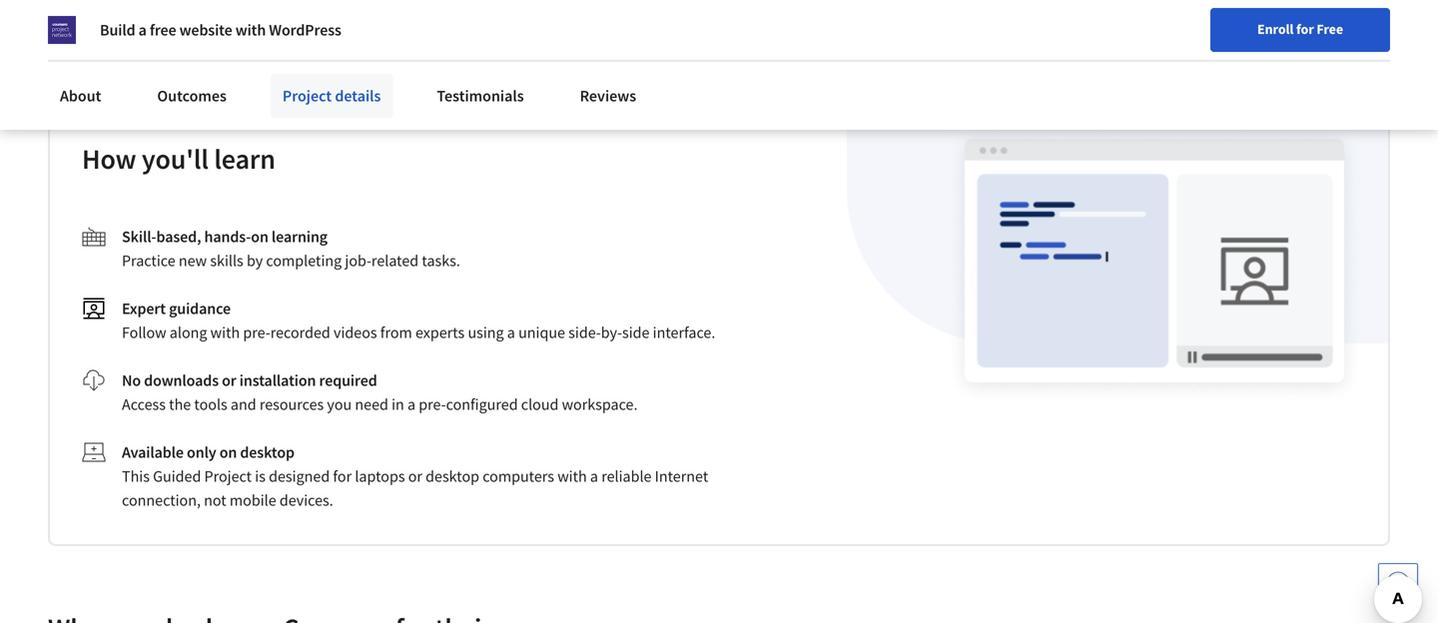 Task type: locate. For each thing, give the bounding box(es) containing it.
mobile
[[230, 491, 276, 511]]

0 horizontal spatial or
[[222, 371, 237, 391]]

with for pre-
[[210, 323, 240, 343]]

project left details
[[283, 86, 332, 106]]

coursera project network image
[[48, 16, 76, 44]]

this
[[122, 467, 150, 487]]

None search field
[[285, 12, 615, 52]]

reliable
[[602, 467, 652, 487]]

on inside skill-based, hands-on learning practice new skills by completing job-related tasks.
[[251, 227, 269, 247]]

enroll for free
[[1258, 20, 1344, 38]]

1 vertical spatial project
[[204, 467, 252, 487]]

outcomes
[[157, 86, 227, 106]]

only
[[187, 443, 216, 463]]

free
[[1317, 20, 1344, 38]]

outcomes link
[[145, 74, 239, 118]]

with inside the available only on desktop this guided project is designed for laptops or desktop computers with a reliable internet connection, not mobile devices.
[[558, 467, 587, 487]]

testimonials
[[437, 86, 524, 106]]

cloud
[[521, 395, 559, 415]]

with inside expert guidance follow along with pre-recorded videos from experts using a unique side-by-side interface.
[[210, 323, 240, 343]]

a right using
[[507, 323, 515, 343]]

learning
[[272, 227, 328, 247]]

0 horizontal spatial on
[[220, 443, 237, 463]]

0 horizontal spatial desktop
[[240, 443, 295, 463]]

computers
[[483, 467, 555, 487]]

with right the 'website'
[[236, 20, 266, 40]]

details
[[335, 86, 381, 106]]

laptops
[[355, 467, 405, 487]]

resources
[[260, 395, 324, 415]]

a left reliable
[[590, 467, 599, 487]]

a left the free
[[138, 20, 147, 40]]

on
[[251, 227, 269, 247], [220, 443, 237, 463]]

expert guidance follow along with pre-recorded videos from experts using a unique side-by-side interface.
[[122, 299, 716, 343]]

1 vertical spatial on
[[220, 443, 237, 463]]

1 horizontal spatial for
[[1297, 20, 1315, 38]]

required
[[319, 371, 377, 391]]

pre- up installation
[[243, 323, 271, 343]]

project details link
[[271, 74, 393, 118]]

tools
[[194, 395, 228, 415]]

or
[[222, 371, 237, 391], [408, 467, 423, 487]]

by-
[[601, 323, 623, 343]]

connection,
[[122, 491, 201, 511]]

1 vertical spatial pre-
[[419, 395, 446, 415]]

a inside expert guidance follow along with pre-recorded videos from experts using a unique side-by-side interface.
[[507, 323, 515, 343]]

or right laptops
[[408, 467, 423, 487]]

with for wordpress
[[236, 20, 266, 40]]

0 vertical spatial or
[[222, 371, 237, 391]]

designed
[[269, 467, 330, 487]]

0 vertical spatial for
[[1297, 20, 1315, 38]]

hands-
[[204, 227, 251, 247]]

skills
[[210, 251, 244, 271]]

1 vertical spatial with
[[210, 323, 240, 343]]

testimonials link
[[425, 74, 536, 118]]

project inside the available only on desktop this guided project is designed for laptops or desktop computers with a reliable internet connection, not mobile devices.
[[204, 467, 252, 487]]

unique
[[519, 323, 566, 343]]

about link
[[48, 74, 113, 118]]

with
[[236, 20, 266, 40], [210, 323, 240, 343], [558, 467, 587, 487]]

reviews link
[[568, 74, 649, 118]]

website
[[180, 20, 232, 40]]

learn
[[214, 141, 276, 176]]

pre- inside no downloads or installation required access the tools and resources you need in a pre-configured cloud workspace.
[[419, 395, 446, 415]]

pre- inside expert guidance follow along with pre-recorded videos from experts using a unique side-by-side interface.
[[243, 323, 271, 343]]

0 vertical spatial project
[[283, 86, 332, 106]]

a inside the available only on desktop this guided project is designed for laptops or desktop computers with a reliable internet connection, not mobile devices.
[[590, 467, 599, 487]]

1 horizontal spatial pre-
[[419, 395, 446, 415]]

0 horizontal spatial for
[[333, 467, 352, 487]]

1 horizontal spatial on
[[251, 227, 269, 247]]

on up by
[[251, 227, 269, 247]]

project up not
[[204, 467, 252, 487]]

0 vertical spatial pre-
[[243, 323, 271, 343]]

reviews
[[580, 86, 637, 106]]

1 horizontal spatial desktop
[[426, 467, 480, 487]]

0 vertical spatial with
[[236, 20, 266, 40]]

1 vertical spatial desktop
[[426, 467, 480, 487]]

available only on desktop this guided project is designed for laptops or desktop computers with a reliable internet connection, not mobile devices.
[[122, 443, 709, 511]]

a
[[138, 20, 147, 40], [507, 323, 515, 343], [408, 395, 416, 415], [590, 467, 599, 487]]

pre-
[[243, 323, 271, 343], [419, 395, 446, 415]]

or up and at the bottom left of the page
[[222, 371, 237, 391]]

desktop up 'is'
[[240, 443, 295, 463]]

is
[[255, 467, 266, 487]]

1 vertical spatial for
[[333, 467, 352, 487]]

0 horizontal spatial pre-
[[243, 323, 271, 343]]

desktop left computers
[[426, 467, 480, 487]]

the
[[169, 395, 191, 415]]

and
[[231, 395, 256, 415]]

pre- right in
[[419, 395, 446, 415]]

0 vertical spatial desktop
[[240, 443, 295, 463]]

menu item
[[1077, 20, 1205, 85]]

with right computers
[[558, 467, 587, 487]]

desktop
[[240, 443, 295, 463], [426, 467, 480, 487]]

on right only
[[220, 443, 237, 463]]

1 vertical spatial or
[[408, 467, 423, 487]]

for left laptops
[[333, 467, 352, 487]]

with down guidance
[[210, 323, 240, 343]]

guidance
[[169, 299, 231, 319]]

1 horizontal spatial or
[[408, 467, 423, 487]]

a right in
[[408, 395, 416, 415]]

project
[[283, 86, 332, 106], [204, 467, 252, 487]]

no downloads or installation required access the tools and resources you need in a pre-configured cloud workspace.
[[122, 371, 638, 415]]

for left free
[[1297, 20, 1315, 38]]

interface.
[[653, 323, 716, 343]]

0 vertical spatial on
[[251, 227, 269, 247]]

based,
[[156, 227, 201, 247]]

coursera image
[[24, 16, 151, 48]]

you
[[327, 395, 352, 415]]

2 vertical spatial with
[[558, 467, 587, 487]]

by
[[247, 251, 263, 271]]

or inside the available only on desktop this guided project is designed for laptops or desktop computers with a reliable internet connection, not mobile devices.
[[408, 467, 423, 487]]

for
[[1297, 20, 1315, 38], [333, 467, 352, 487]]

build a free website with wordpress
[[100, 20, 342, 40]]

installation
[[240, 371, 316, 391]]

0 horizontal spatial project
[[204, 467, 252, 487]]



Task type: vqa. For each thing, say whether or not it's contained in the screenshot.


Task type: describe. For each thing, give the bounding box(es) containing it.
internet
[[655, 467, 709, 487]]

for inside the available only on desktop this guided project is designed for laptops or desktop computers with a reliable internet connection, not mobile devices.
[[333, 467, 352, 487]]

job-
[[345, 251, 372, 271]]

downloads
[[144, 371, 219, 391]]

project details
[[283, 86, 381, 106]]

1 horizontal spatial project
[[283, 86, 332, 106]]

new
[[179, 251, 207, 271]]

need
[[355, 395, 389, 415]]

build
[[100, 20, 135, 40]]

about
[[60, 86, 101, 106]]

in
[[392, 395, 405, 415]]

tasks.
[[422, 251, 460, 271]]

help center image
[[1387, 572, 1411, 596]]

configured
[[446, 395, 518, 415]]

on inside the available only on desktop this guided project is designed for laptops or desktop computers with a reliable internet connection, not mobile devices.
[[220, 443, 237, 463]]

skill-
[[122, 227, 156, 247]]

enroll
[[1258, 20, 1294, 38]]

no
[[122, 371, 141, 391]]

not
[[204, 491, 227, 511]]

from
[[380, 323, 412, 343]]

how
[[82, 141, 136, 176]]

a inside no downloads or installation required access the tools and resources you need in a pre-configured cloud workspace.
[[408, 395, 416, 415]]

for inside enroll for free button
[[1297, 20, 1315, 38]]

using
[[468, 323, 504, 343]]

devices.
[[280, 491, 334, 511]]

you'll
[[142, 141, 209, 176]]

available
[[122, 443, 184, 463]]

or inside no downloads or installation required access the tools and resources you need in a pre-configured cloud workspace.
[[222, 371, 237, 391]]

experts
[[416, 323, 465, 343]]

access
[[122, 395, 166, 415]]

follow
[[122, 323, 166, 343]]

free
[[150, 20, 176, 40]]

expert
[[122, 299, 166, 319]]

skill-based, hands-on learning practice new skills by completing job-related tasks.
[[122, 227, 460, 271]]

recorded
[[271, 323, 331, 343]]

guided
[[153, 467, 201, 487]]

related
[[372, 251, 419, 271]]

side
[[623, 323, 650, 343]]

along
[[170, 323, 207, 343]]

completing
[[266, 251, 342, 271]]

show notifications image
[[1226, 25, 1250, 49]]

workspace.
[[562, 395, 638, 415]]

practice
[[122, 251, 176, 271]]

videos
[[334, 323, 377, 343]]

wordpress
[[269, 20, 342, 40]]

how you'll learn
[[82, 141, 276, 176]]

side-
[[569, 323, 601, 343]]

enroll for free button
[[1211, 8, 1391, 52]]



